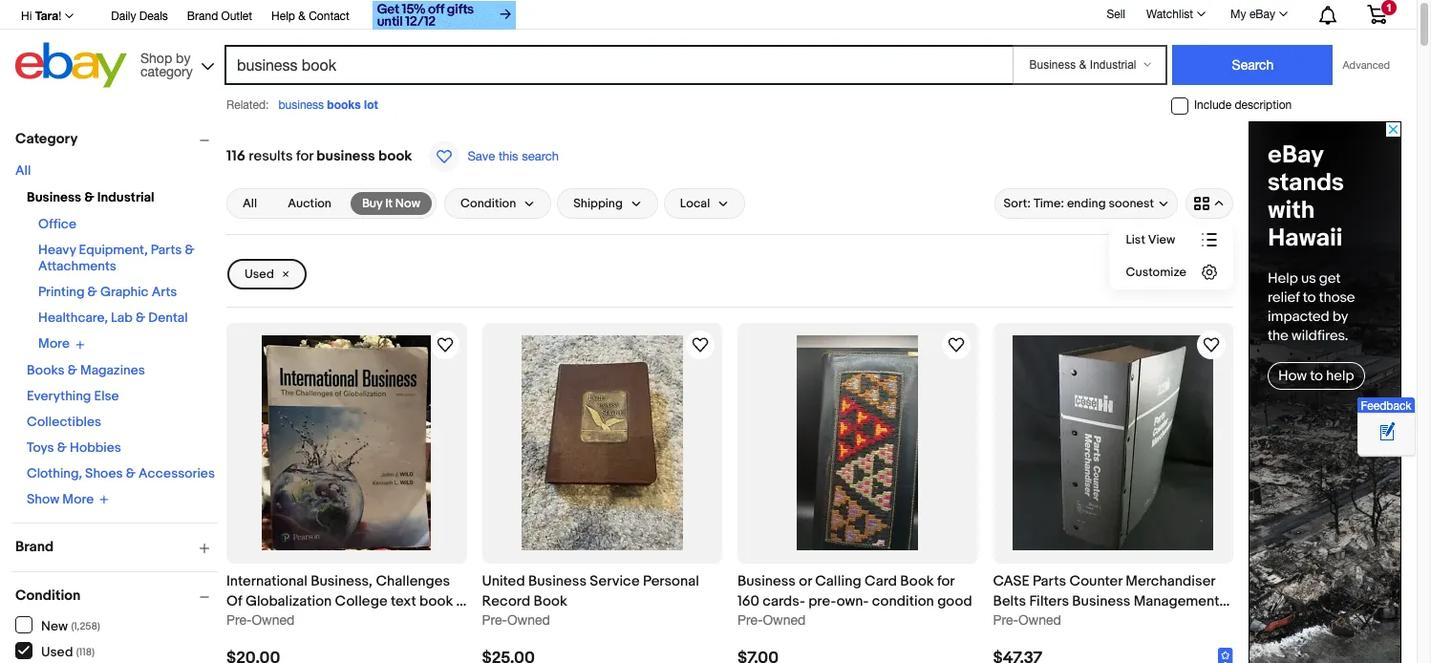 Task type: describe. For each thing, give the bounding box(es) containing it.
customize
[[1126, 265, 1187, 280]]

pre-owned for edition
[[227, 612, 295, 628]]

& right the shoes
[[126, 465, 136, 481]]

collectibles link
[[27, 413, 101, 430]]

book inside case parts counter merchandiser belts filters business management manual book
[[1043, 612, 1077, 630]]

advanced link
[[1334, 46, 1400, 84]]

cards-
[[763, 592, 806, 610]]

used link
[[228, 259, 307, 290]]

save this search button
[[424, 141, 565, 173]]

buy it now link
[[351, 192, 432, 215]]

sort:
[[1004, 196, 1031, 211]]

& inside account navigation
[[298, 10, 306, 23]]

business, challenges
[[311, 572, 450, 590]]

international business, challenges of globalization college text book 9 edition
[[227, 572, 465, 630]]

contact
[[309, 10, 350, 23]]

service
[[590, 572, 640, 590]]

by
[[176, 50, 191, 65]]

now
[[396, 196, 421, 211]]

books & magazines link
[[27, 362, 145, 378]]

Buy It Now selected text field
[[362, 195, 421, 212]]

1 pre- from the left
[[227, 612, 252, 628]]

include
[[1195, 99, 1232, 112]]

results
[[249, 147, 293, 165]]

office
[[38, 216, 77, 232]]

international
[[227, 572, 308, 590]]

auction link
[[276, 192, 343, 215]]

else
[[94, 388, 119, 404]]

my ebay
[[1231, 8, 1276, 21]]

international business, challenges of globalization college text book 9 edition heading
[[227, 572, 467, 630]]

sort: time: ending soonest
[[1004, 196, 1155, 211]]

united business service personal record book heading
[[482, 572, 700, 610]]

business inside related: business books lot
[[279, 98, 324, 112]]

related:
[[227, 98, 269, 112]]

0 horizontal spatial all
[[15, 163, 31, 179]]

new
[[41, 618, 68, 634]]

printing
[[38, 284, 85, 300]]

printing & graphic arts link
[[38, 284, 177, 300]]

customize button
[[1111, 256, 1233, 289]]

graphic
[[100, 284, 149, 300]]

& left industrial
[[84, 189, 94, 206]]

business or calling card book for 160 cards- pre-own- condition good pre-owned
[[738, 572, 973, 628]]

1 vertical spatial condition button
[[15, 587, 218, 605]]

counter
[[1070, 572, 1123, 590]]

brand button
[[15, 538, 218, 556]]

used (118)
[[41, 644, 95, 660]]

main content containing 116
[[219, 121, 1242, 663]]

case parts counter merchandiser belts filters business management manual book link
[[994, 571, 1234, 630]]

category
[[15, 130, 78, 148]]

sell link
[[1099, 7, 1135, 21]]

ebay
[[1250, 8, 1276, 21]]

this
[[499, 149, 519, 163]]

watch business or calling card book for 160 cards- pre-own- condition good image
[[945, 334, 968, 357]]

1
[[1387, 2, 1393, 13]]

international business, challenges of globalization college text book 9 edition link
[[227, 571, 467, 630]]

new (1,258)
[[41, 618, 100, 634]]

4 owned from the left
[[1019, 612, 1062, 628]]

category
[[141, 64, 193, 79]]

clothing,
[[27, 465, 82, 481]]

auction
[[288, 196, 332, 211]]

account navigation
[[11, 0, 1402, 33]]

sell
[[1107, 7, 1126, 21]]

4 pre- from the left
[[994, 612, 1019, 628]]

& right toys
[[57, 439, 67, 455]]

card
[[865, 572, 898, 590]]

belts
[[994, 592, 1027, 610]]

case parts counter merchandiser belts filters business management manual book
[[994, 572, 1220, 630]]

industrial
[[97, 189, 155, 206]]

watch united business service personal record book image
[[689, 334, 712, 357]]

daily deals link
[[111, 7, 168, 28]]

business up office
[[27, 189, 81, 206]]

case parts counter merchandiser belts filters business management manual book image
[[1013, 336, 1214, 551]]

toys
[[27, 439, 54, 455]]

advertisement region
[[1249, 121, 1402, 663]]

book inside international business, challenges of globalization college text book 9 edition
[[420, 592, 453, 610]]

more button
[[38, 336, 85, 352]]

book inside business or calling card book for 160 cards- pre-own- condition good pre-owned
[[901, 572, 934, 590]]

business or calling card book for 160 cards- pre-own- condition good image
[[797, 336, 919, 551]]

list view
[[1126, 232, 1176, 248]]

show
[[27, 491, 59, 507]]

shoes
[[85, 465, 123, 481]]

books & magazines everything else collectibles toys & hobbies clothing, shoes & accessories
[[27, 362, 215, 481]]

(1,258)
[[71, 620, 100, 632]]

shop by category banner
[[11, 0, 1402, 93]]

116
[[227, 147, 246, 165]]

of
[[227, 592, 242, 610]]

record
[[482, 592, 531, 610]]

brand for brand outlet
[[187, 10, 218, 23]]

toys & hobbies link
[[27, 439, 121, 455]]

merchandiser
[[1126, 572, 1216, 590]]

outlet
[[221, 10, 252, 23]]

deals
[[139, 10, 168, 23]]

time:
[[1034, 196, 1065, 211]]

1 owned from the left
[[252, 612, 295, 628]]

parts inside the 'office heavy equipment, parts & attachments printing & graphic arts healthcare, lab & dental'
[[151, 242, 182, 258]]

arts
[[152, 284, 177, 300]]

united business service personal record book image
[[522, 336, 683, 551]]

united business service personal record book pre-owned
[[482, 572, 700, 628]]

international business, challenges of globalization college text book 9 edition image
[[262, 336, 431, 551]]

1 link
[[1356, 0, 1399, 28]]

help & contact
[[272, 10, 350, 23]]



Task type: locate. For each thing, give the bounding box(es) containing it.
college
[[335, 592, 388, 610]]

none submit inside shop by category banner
[[1173, 45, 1334, 85]]

condition for bottommost condition dropdown button
[[15, 587, 81, 605]]

0 vertical spatial for
[[296, 147, 314, 165]]

condition inside dropdown button
[[461, 196, 516, 211]]

listing options selector. gallery view selected. image
[[1195, 196, 1225, 211]]

more up books
[[38, 336, 70, 352]]

my
[[1231, 8, 1247, 21]]

own-
[[837, 592, 869, 610]]

all down 116
[[243, 196, 257, 211]]

everything
[[27, 388, 91, 404]]

2 owned from the left
[[508, 612, 550, 628]]

1 vertical spatial used
[[41, 644, 73, 660]]

pre- down 160
[[738, 612, 763, 628]]

book inside united business service personal record book pre-owned
[[534, 592, 568, 610]]

buy it now
[[362, 196, 421, 211]]

business inside united business service personal record book pre-owned
[[529, 572, 587, 590]]

business up cards-
[[738, 572, 796, 590]]

dental
[[148, 310, 188, 326]]

watchlist
[[1147, 8, 1194, 21]]

brand left outlet
[[187, 10, 218, 23]]

all down the category
[[15, 163, 31, 179]]

get an extra 15% off image
[[373, 1, 516, 30]]

shop
[[141, 50, 172, 65]]

local
[[680, 196, 711, 211]]

pre- inside united business service personal record book pre-owned
[[482, 612, 508, 628]]

3 pre- from the left
[[738, 612, 763, 628]]

condition down save this search button
[[461, 196, 516, 211]]

for right results
[[296, 147, 314, 165]]

for up good
[[938, 572, 955, 590]]

shop by category
[[141, 50, 193, 79]]

0 vertical spatial business
[[279, 98, 324, 112]]

condition button
[[444, 188, 552, 219], [15, 587, 218, 605]]

more inside show more button
[[62, 491, 94, 507]]

1 vertical spatial business
[[317, 147, 375, 165]]

brand inside brand outlet link
[[187, 10, 218, 23]]

office link
[[38, 216, 77, 232]]

everything else link
[[27, 388, 119, 404]]

hobbies
[[70, 439, 121, 455]]

pre- inside business or calling card book for 160 cards- pre-own- condition good pre-owned
[[738, 612, 763, 628]]

show more
[[27, 491, 94, 507]]

pre-
[[227, 612, 252, 628], [482, 612, 508, 628], [738, 612, 763, 628], [994, 612, 1019, 628]]

all link down 116
[[231, 192, 269, 215]]

book
[[379, 147, 412, 165], [420, 592, 453, 610]]

pre- down record
[[482, 612, 508, 628]]

1 pre-owned from the left
[[227, 612, 295, 628]]

brand outlet
[[187, 10, 252, 23]]

book left 9
[[420, 592, 453, 610]]

tara
[[35, 9, 58, 23]]

pre-owned
[[227, 612, 295, 628], [994, 612, 1062, 628]]

more right show
[[62, 491, 94, 507]]

0 horizontal spatial pre-owned
[[227, 612, 295, 628]]

healthcare, lab & dental link
[[38, 310, 188, 326]]

pre-owned down of
[[227, 612, 295, 628]]

2 horizontal spatial book
[[1043, 612, 1077, 630]]

business down books
[[317, 147, 375, 165]]

shipping button
[[558, 188, 658, 219]]

all link
[[15, 163, 31, 179], [231, 192, 269, 215]]

& down attachments
[[88, 284, 97, 300]]

for
[[296, 147, 314, 165], [938, 572, 955, 590]]

filters
[[1030, 592, 1070, 610]]

owned down cards-
[[763, 612, 806, 628]]

condition button down save this search button
[[444, 188, 552, 219]]

all link down the category
[[15, 163, 31, 179]]

management
[[1134, 592, 1220, 610]]

used for used (118)
[[41, 644, 73, 660]]

0 vertical spatial brand
[[187, 10, 218, 23]]

local button
[[664, 188, 746, 219]]

book right record
[[534, 592, 568, 610]]

2 pre- from the left
[[482, 612, 508, 628]]

it
[[385, 196, 393, 211]]

& up everything else "link"
[[68, 362, 77, 378]]

1 vertical spatial for
[[938, 572, 955, 590]]

2 pre-owned from the left
[[994, 612, 1062, 628]]

0 vertical spatial all
[[15, 163, 31, 179]]

lot
[[364, 98, 378, 112]]

1 horizontal spatial used
[[245, 267, 274, 282]]

case parts counter merchandiser belts filters business management manual book heading
[[994, 572, 1231, 630]]

business left books
[[279, 98, 324, 112]]

pre-owned for manual
[[994, 612, 1062, 628]]

1 horizontal spatial parts
[[1033, 572, 1067, 590]]

0 horizontal spatial condition button
[[15, 587, 218, 605]]

0 horizontal spatial condition
[[15, 587, 81, 605]]

united
[[482, 572, 525, 590]]

owned down globalization at the left bottom of page
[[252, 612, 295, 628]]

view
[[1149, 232, 1176, 248]]

1 horizontal spatial all link
[[231, 192, 269, 215]]

0 horizontal spatial book
[[534, 592, 568, 610]]

shop by category button
[[132, 43, 218, 84]]

1 vertical spatial all
[[243, 196, 257, 211]]

for inside business or calling card book for 160 cards- pre-own- condition good pre-owned
[[938, 572, 955, 590]]

office heavy equipment, parts & attachments printing & graphic arts healthcare, lab & dental
[[38, 216, 195, 326]]

brand for brand
[[15, 538, 54, 556]]

1 vertical spatial book
[[420, 592, 453, 610]]

magazines
[[80, 362, 145, 378]]

book down filters
[[1043, 612, 1077, 630]]

!
[[58, 10, 61, 23]]

0 horizontal spatial parts
[[151, 242, 182, 258]]

0 vertical spatial more
[[38, 336, 70, 352]]

save this search
[[468, 149, 559, 163]]

116 results for business book
[[227, 147, 412, 165]]

sort: time: ending soonest button
[[996, 188, 1179, 219]]

None submit
[[1173, 45, 1334, 85]]

healthcare,
[[38, 310, 108, 326]]

used for used
[[245, 267, 274, 282]]

clothing, shoes & accessories link
[[27, 465, 215, 481]]

show more button
[[27, 491, 109, 508]]

parts up filters
[[1033, 572, 1067, 590]]

2 vertical spatial book
[[1043, 612, 1077, 630]]

1 horizontal spatial book
[[901, 572, 934, 590]]

0 vertical spatial all link
[[15, 163, 31, 179]]

1 vertical spatial book
[[534, 592, 568, 610]]

attachments
[[38, 258, 116, 274]]

& right help
[[298, 10, 306, 23]]

business
[[27, 189, 81, 206], [529, 572, 587, 590], [738, 572, 796, 590], [1073, 592, 1131, 610]]

business inside main content
[[317, 147, 375, 165]]

1 horizontal spatial condition
[[461, 196, 516, 211]]

1 vertical spatial more
[[62, 491, 94, 507]]

hi tara !
[[21, 9, 61, 23]]

soonest
[[1109, 196, 1155, 211]]

0 vertical spatial book
[[379, 147, 412, 165]]

more
[[38, 336, 70, 352], [62, 491, 94, 507]]

more inside more button
[[38, 336, 70, 352]]

pre-
[[809, 592, 837, 610]]

business inside case parts counter merchandiser belts filters business management manual book
[[1073, 592, 1131, 610]]

lab
[[111, 310, 133, 326]]

watch international business, challenges of globalization college text book 9 edition image
[[434, 334, 456, 357]]

brand down show
[[15, 538, 54, 556]]

owned inside united business service personal record book pre-owned
[[508, 612, 550, 628]]

1 horizontal spatial brand
[[187, 10, 218, 23]]

help & contact link
[[272, 7, 350, 28]]

3 owned from the left
[[763, 612, 806, 628]]

owned
[[252, 612, 295, 628], [508, 612, 550, 628], [763, 612, 806, 628], [1019, 612, 1062, 628]]

0 horizontal spatial all link
[[15, 163, 31, 179]]

1 vertical spatial all link
[[231, 192, 269, 215]]

1 horizontal spatial all
[[243, 196, 257, 211]]

&
[[298, 10, 306, 23], [84, 189, 94, 206], [185, 242, 195, 258], [88, 284, 97, 300], [136, 310, 145, 326], [68, 362, 77, 378], [57, 439, 67, 455], [126, 465, 136, 481]]

business right united
[[529, 572, 587, 590]]

1 vertical spatial parts
[[1033, 572, 1067, 590]]

owned down filters
[[1019, 612, 1062, 628]]

0 horizontal spatial used
[[41, 644, 73, 660]]

manual
[[994, 612, 1040, 630]]

hi
[[21, 10, 32, 23]]

(118)
[[76, 646, 95, 658]]

condition for rightmost condition dropdown button
[[461, 196, 516, 211]]

Search for anything text field
[[228, 47, 1010, 83]]

help
[[272, 10, 295, 23]]

business down counter
[[1073, 592, 1131, 610]]

0 vertical spatial condition button
[[444, 188, 552, 219]]

personal
[[643, 572, 700, 590]]

parts inside case parts counter merchandiser belts filters business management manual book
[[1033, 572, 1067, 590]]

160
[[738, 592, 760, 610]]

owned down record
[[508, 612, 550, 628]]

parts up arts
[[151, 242, 182, 258]]

list view link
[[1111, 224, 1233, 256]]

united business service personal record book link
[[482, 571, 723, 611]]

save
[[468, 149, 495, 163]]

1 horizontal spatial condition button
[[444, 188, 552, 219]]

pre- down of
[[227, 612, 252, 628]]

used
[[245, 267, 274, 282], [41, 644, 73, 660]]

business inside business or calling card book for 160 cards- pre-own- condition good pre-owned
[[738, 572, 796, 590]]

pre- down belts
[[994, 612, 1019, 628]]

books
[[27, 362, 65, 378]]

main content
[[219, 121, 1242, 663]]

1 horizontal spatial book
[[420, 592, 453, 610]]

books
[[327, 98, 361, 112]]

0 vertical spatial parts
[[151, 242, 182, 258]]

equipment,
[[79, 242, 148, 258]]

my ebay link
[[1221, 3, 1297, 26]]

include description
[[1195, 99, 1293, 112]]

0 horizontal spatial book
[[379, 147, 412, 165]]

1 vertical spatial condition
[[15, 587, 81, 605]]

business or calling card book for 160 cards- pre-own- condition good heading
[[738, 572, 973, 610]]

owned inside business or calling card book for 160 cards- pre-own- condition good pre-owned
[[763, 612, 806, 628]]

condition up new
[[15, 587, 81, 605]]

watchlist link
[[1137, 3, 1215, 26]]

shipping
[[574, 196, 623, 211]]

or
[[799, 572, 812, 590]]

business or calling card book for 160 cards- pre-own- condition good link
[[738, 571, 978, 611]]

book up condition
[[901, 572, 934, 590]]

business & industrial
[[27, 189, 155, 206]]

watch case parts counter merchandiser belts filters business management manual book image
[[1201, 334, 1224, 357]]

pre-owned down belts
[[994, 612, 1062, 628]]

0 vertical spatial book
[[901, 572, 934, 590]]

0 vertical spatial used
[[245, 267, 274, 282]]

1 vertical spatial brand
[[15, 538, 54, 556]]

book
[[901, 572, 934, 590], [534, 592, 568, 610], [1043, 612, 1077, 630]]

text
[[391, 592, 416, 610]]

0 horizontal spatial brand
[[15, 538, 54, 556]]

0 horizontal spatial for
[[296, 147, 314, 165]]

& up the dental
[[185, 242, 195, 258]]

& right lab
[[136, 310, 145, 326]]

1 horizontal spatial for
[[938, 572, 955, 590]]

condition button up (1,258)
[[15, 587, 218, 605]]

search
[[522, 149, 559, 163]]

0 vertical spatial condition
[[461, 196, 516, 211]]

1 horizontal spatial pre-owned
[[994, 612, 1062, 628]]

book up buy it now selected text field
[[379, 147, 412, 165]]



Task type: vqa. For each thing, say whether or not it's contained in the screenshot.
your inside the If the buyer wants to return an item to you, your options for responding depend on why they want to send it back. If the item is damaged, faulty, or doesn't match the listing description, they're covered by the eBay Money Back Guarantee, and you'll have to refund them or replace the item,
no



